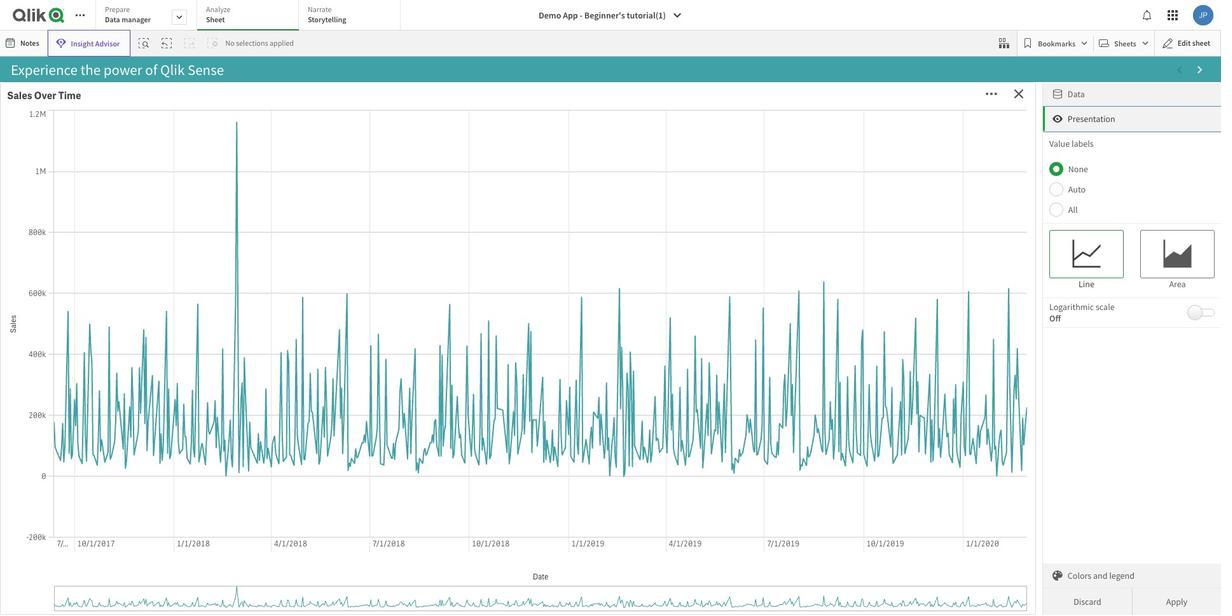 Task type: vqa. For each thing, say whether or not it's contained in the screenshot.
bottom are
no



Task type: locate. For each thing, give the bounding box(es) containing it.
sales
[[7, 89, 32, 102], [722, 315, 747, 328], [1025, 315, 1050, 328]]

apply
[[1167, 597, 1188, 608]]

0 vertical spatial line
[[1079, 278, 1095, 290]]

you right 'as'
[[320, 139, 353, 165]]

none
[[1069, 164, 1089, 175]]

list
[[318, 341, 344, 368]]

0 horizontal spatial your
[[437, 553, 481, 582]]

insight advisor
[[71, 38, 120, 48]]

carolyn halmon optional. 3 of 19 row
[[614, 420, 702, 438]]

auto
[[1069, 184, 1086, 195]]

one
[[205, 341, 239, 368]]

bookmarks
[[1039, 38, 1076, 48]]

line inside exploration menu region
[[1079, 278, 1095, 290]]

1 horizontal spatial your
[[550, 110, 590, 137]]

and inside exploration menu region
[[1094, 571, 1108, 582]]

sheet
[[1193, 38, 1211, 48], [700, 553, 755, 582], [786, 553, 841, 582]]

1 horizontal spatial sales
[[722, 315, 747, 328]]

and left 'see'
[[405, 341, 438, 368]]

across
[[463, 110, 522, 137]]

year
[[633, 98, 649, 109]]

sales left over
[[7, 89, 32, 102]]

0 horizontal spatial region
[[633, 230, 659, 240]]

next: see your selections carry from sheet to sheet application
[[0, 0, 1222, 616], [6, 527, 1216, 610]]

and
[[356, 110, 390, 137], [405, 341, 438, 368], [1094, 571, 1108, 582]]

line right product
[[801, 315, 820, 328]]

2 horizontal spatial sheet
[[1193, 38, 1211, 48]]

kathy
[[620, 516, 639, 526]]

sheets button
[[1097, 33, 1152, 53]]

analyze
[[206, 4, 231, 14]]

narrate
[[308, 4, 332, 14]]

uk optional. 5 of 7 row
[[614, 325, 702, 343]]

and inside only qlik sense lets you freely search and explore across all your data...as fast as you can click
[[356, 110, 390, 137]]

1 horizontal spatial line
[[1079, 278, 1095, 290]]

john
[[620, 479, 637, 489]]

data up presentation
[[1068, 88, 1085, 100]]

2 horizontal spatial sales
[[1025, 315, 1050, 328]]

and inside click on a value(s) in one of these list boxes and see how the data changes
[[405, 341, 438, 368]]

region up nordic optional. 3 of 7 row
[[633, 230, 659, 240]]

changes
[[269, 370, 345, 397]]

region
[[633, 230, 659, 240], [1070, 315, 1102, 328]]

value labels
[[1050, 138, 1094, 150]]

0 vertical spatial your
[[550, 110, 590, 137]]

discard
[[1074, 597, 1102, 608]]

1 vertical spatial your
[[437, 553, 481, 582]]

halmon
[[647, 423, 673, 434]]

and up "can"
[[356, 110, 390, 137]]

1 horizontal spatial data
[[1068, 88, 1085, 100]]

1 horizontal spatial selections
[[486, 553, 587, 582]]

prepare
[[105, 4, 130, 14]]

clinton
[[640, 516, 664, 526]]

beginner's
[[585, 10, 625, 21]]

1 horizontal spatial region
[[1070, 315, 1102, 328]]

how
[[477, 341, 516, 368]]

davis
[[638, 479, 657, 489]]

0 vertical spatial selections
[[236, 38, 268, 48]]

legend
[[1110, 571, 1135, 582]]

presentation
[[1068, 113, 1116, 125]]

these
[[265, 341, 314, 368]]

sales left per
[[1025, 315, 1050, 328]]

2 vertical spatial and
[[1094, 571, 1108, 582]]

boxes
[[348, 341, 401, 368]]

in
[[185, 341, 201, 368]]

your right see
[[437, 553, 481, 582]]

sheet
[[206, 15, 225, 24]]

data
[[553, 341, 592, 368]]

1 horizontal spatial and
[[405, 341, 438, 368]]

1 vertical spatial selections
[[486, 553, 587, 582]]

notes button
[[3, 33, 44, 53]]

application
[[6, 88, 608, 522]]

your inside only qlik sense lets you freely search and explore across all your data...as fast as you can click
[[550, 110, 590, 137]]

sheet right edit
[[1193, 38, 1211, 48]]

value
[[1050, 138, 1070, 150]]

1 vertical spatial line
[[801, 315, 820, 328]]

1 vertical spatial you
[[320, 139, 353, 165]]

1 vertical spatial region
[[1070, 315, 1102, 328]]

no selections applied
[[226, 38, 294, 48]]

your right all on the top of page
[[550, 110, 590, 137]]

-
[[580, 10, 583, 21]]

1 vertical spatial and
[[405, 341, 438, 368]]

see
[[442, 341, 473, 368]]

scale
[[1096, 301, 1115, 313]]

selections tool image
[[1000, 38, 1010, 48]]

notes
[[20, 38, 39, 48]]

sales left by
[[722, 315, 747, 328]]

data down the prepare at the top left of the page
[[105, 15, 120, 24]]

app
[[563, 10, 578, 21]]

2 horizontal spatial and
[[1094, 571, 1108, 582]]

next sheet: product details image
[[1196, 65, 1206, 75]]

line
[[1079, 278, 1095, 290], [801, 315, 820, 328]]

john davis optional. 6 of 19 row
[[614, 475, 702, 493]]

sales per region application
[[1018, 308, 1216, 522]]

edit
[[1178, 38, 1191, 48]]

0 vertical spatial and
[[356, 110, 390, 137]]

david laychak
[[620, 442, 668, 452]]

sheet left to
[[700, 553, 755, 582]]

sales by product line
[[722, 315, 820, 328]]

0 horizontal spatial selections
[[236, 38, 268, 48]]

you
[[204, 110, 237, 137], [320, 139, 353, 165]]

applied
[[270, 38, 294, 48]]

insight advisor button
[[47, 30, 131, 57]]

1 vertical spatial data
[[1068, 88, 1085, 100]]

0 horizontal spatial line
[[801, 315, 820, 328]]

and right the colors
[[1094, 571, 1108, 582]]

james peterson image
[[1194, 5, 1214, 25]]

0 horizontal spatial data
[[105, 15, 120, 24]]

sense
[[110, 110, 164, 137]]

0 vertical spatial data
[[105, 15, 120, 24]]

data
[[105, 15, 120, 24], [1068, 88, 1085, 100]]

0 vertical spatial region
[[633, 230, 659, 240]]

david laychak optional. 4 of 19 row
[[614, 438, 702, 457]]

line up logarithmic
[[1079, 278, 1095, 290]]

tab list
[[95, 0, 405, 32]]

next: see your selections carry from sheet to sheet
[[338, 553, 841, 582]]

0 horizontal spatial sales
[[7, 89, 32, 102]]

you up data...as
[[204, 110, 237, 137]]

region down logarithmic
[[1070, 315, 1102, 328]]

0 horizontal spatial and
[[356, 110, 390, 137]]

selections
[[236, 38, 268, 48], [486, 553, 587, 582]]

dennis
[[620, 460, 643, 471]]

0 vertical spatial you
[[204, 110, 237, 137]]

line_chart_line button
[[1050, 230, 1124, 278]]

only qlik sense lets you freely search and explore across all your data...as fast as you can click
[[24, 110, 590, 165]]

tab list containing prepare
[[95, 0, 405, 32]]

only
[[24, 110, 66, 137]]

line_chart_line
[[1073, 240, 1101, 268]]

sheet right to
[[786, 553, 841, 582]]



Task type: describe. For each thing, give the bounding box(es) containing it.
johnson
[[645, 460, 674, 471]]

narrate storytelling
[[308, 4, 346, 24]]

carolyn halmon
[[620, 423, 673, 434]]

spain
[[620, 310, 639, 320]]

search
[[293, 110, 352, 137]]

a
[[97, 341, 107, 368]]

off
[[1050, 313, 1061, 324]]

manager
[[122, 15, 151, 24]]

honda
[[649, 387, 671, 397]]

selections inside button
[[486, 553, 587, 582]]

0 horizontal spatial you
[[204, 110, 237, 137]]

apply button
[[1133, 589, 1222, 616]]

qlik
[[70, 110, 105, 137]]

click
[[22, 341, 66, 368]]

amanda
[[620, 387, 647, 397]]

line inside application
[[801, 315, 820, 328]]

next: see your selections carry from sheet to sheet button
[[14, 529, 1208, 606]]

region inside application
[[1070, 315, 1102, 328]]

from
[[647, 553, 696, 582]]

next:
[[338, 553, 391, 582]]

sales for sales per region
[[1025, 315, 1050, 328]]

sales for sales by product line
[[722, 315, 747, 328]]

brenda gibson
[[620, 405, 669, 415]]

logarithmic
[[1050, 301, 1094, 313]]

exploration menu region
[[1043, 82, 1222, 616]]

demo
[[539, 10, 561, 21]]

manager
[[633, 361, 666, 372]]

0 horizontal spatial sheet
[[700, 553, 755, 582]]

step back image
[[162, 38, 172, 48]]

no
[[226, 38, 235, 48]]

bookmarks button
[[1021, 33, 1091, 53]]

see
[[396, 553, 433, 582]]

demo app - beginner's tutorial(1) button
[[531, 5, 690, 25]]

on
[[70, 341, 93, 368]]

all
[[526, 110, 546, 137]]

kathy clinton
[[620, 516, 664, 526]]

the
[[520, 341, 549, 368]]

storytelling
[[308, 15, 346, 24]]

gibson
[[645, 405, 669, 415]]

insight
[[71, 38, 94, 48]]

carolyn
[[620, 423, 645, 434]]

line_chart_area
[[1164, 240, 1192, 268]]

nordic
[[620, 292, 642, 302]]

lets
[[168, 110, 200, 137]]

amanda honda
[[620, 387, 671, 397]]

1 horizontal spatial sheet
[[786, 553, 841, 582]]

application containing only qlik sense lets you freely search and explore across all your data...as fast as you can click
[[6, 88, 608, 522]]

colors and legend
[[1068, 571, 1135, 582]]

prepare data manager
[[105, 4, 151, 24]]

smart search image
[[139, 38, 149, 48]]

per
[[1053, 315, 1068, 328]]

brenda
[[620, 405, 644, 415]]

explore
[[394, 110, 459, 137]]

as
[[296, 139, 316, 165]]

can
[[357, 139, 389, 165]]

advisor
[[95, 38, 120, 48]]

sales per region
[[1025, 315, 1102, 328]]

sales for sales over time
[[7, 89, 32, 102]]

edit sheet button
[[1155, 30, 1222, 57]]

carry
[[592, 553, 643, 582]]

1 horizontal spatial you
[[320, 139, 353, 165]]

labels
[[1072, 138, 1094, 150]]

john davis
[[620, 479, 657, 489]]

your inside button
[[437, 553, 481, 582]]

amanda honda optional. 1 of 19 row
[[614, 383, 702, 401]]

fast
[[259, 139, 292, 165]]

data inside the prepare data manager
[[105, 15, 120, 24]]

sales over time
[[7, 89, 81, 102]]

sheets
[[1115, 38, 1137, 48]]

demo app - beginner's tutorial(1)
[[539, 10, 666, 21]]

product
[[762, 315, 799, 328]]

discard button
[[1043, 589, 1133, 616]]

brenda gibson optional. 2 of 19 row
[[614, 401, 702, 420]]

value(s)
[[111, 341, 181, 368]]

line_chart_area button
[[1141, 230, 1215, 278]]

over
[[34, 89, 56, 102]]

click
[[393, 139, 434, 165]]

logarithmic scale off
[[1050, 301, 1115, 324]]

data inside exploration menu region
[[1068, 88, 1085, 100]]

david
[[620, 442, 639, 452]]

analyze sheet
[[206, 4, 231, 24]]

tutorial(1)
[[627, 10, 666, 21]]

nordic optional. 3 of 7 row
[[614, 288, 702, 306]]

click on a value(s) in one of these list boxes and see how the data changes
[[22, 341, 592, 397]]

dennis johnson optional. 5 of 19 row
[[614, 457, 702, 475]]

2019 optional. 3 of 5 row
[[614, 156, 709, 174]]

data...as
[[180, 139, 255, 165]]

by
[[749, 315, 759, 328]]

laychak
[[640, 442, 668, 452]]

sales by product line application
[[715, 308, 1013, 522]]



